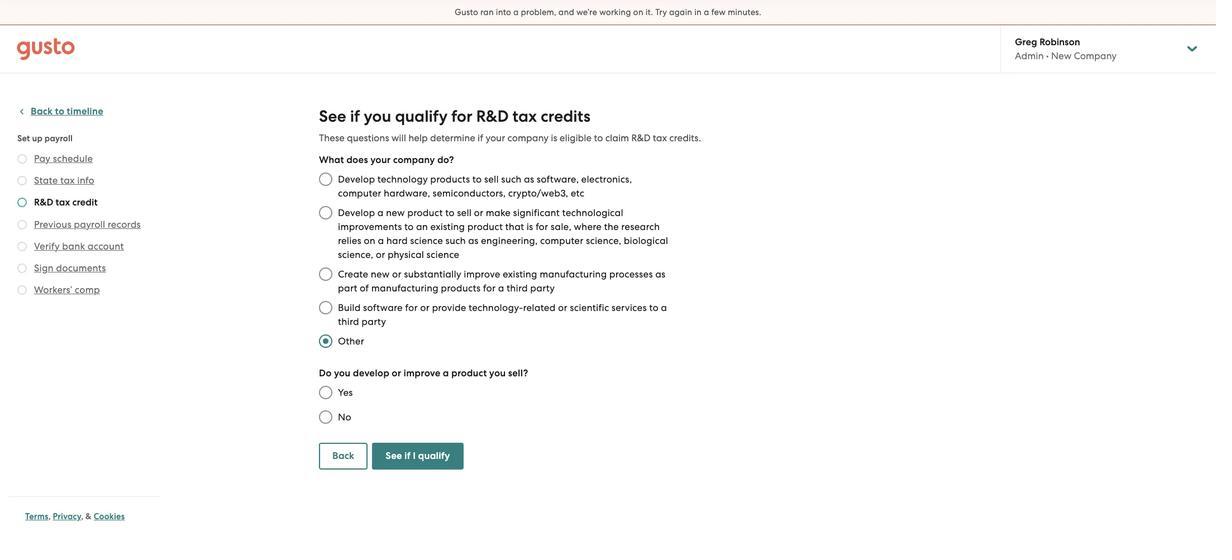 Task type: locate. For each thing, give the bounding box(es) containing it.
third
[[507, 283, 528, 294], [338, 316, 359, 327]]

0 horizontal spatial ,
[[48, 512, 51, 522]]

is right that
[[527, 221, 533, 232]]

develop
[[338, 174, 375, 185], [338, 207, 375, 218]]

0 horizontal spatial as
[[468, 235, 479, 246]]

improve inside create new or substantially improve existing manufacturing processes as part of manufacturing products for a third party
[[464, 269, 500, 280]]

1 vertical spatial as
[[468, 235, 479, 246]]

for inside create new or substantially improve existing manufacturing processes as part of manufacturing products for a third party
[[483, 283, 496, 294]]

1 horizontal spatial improve
[[464, 269, 500, 280]]

back down no
[[332, 450, 354, 462]]

check image
[[17, 154, 27, 164], [17, 176, 27, 185], [17, 198, 27, 207], [17, 286, 27, 295]]

1 horizontal spatial as
[[524, 174, 534, 185]]

1 horizontal spatial such
[[501, 174, 522, 185]]

1 horizontal spatial see
[[386, 450, 402, 462]]

3 check image from the top
[[17, 264, 27, 273]]

0 vertical spatial on
[[633, 7, 644, 17]]

minutes.
[[728, 7, 761, 17]]

0 horizontal spatial manufacturing
[[371, 283, 439, 294]]

if up questions
[[350, 107, 360, 126]]

2 vertical spatial check image
[[17, 264, 27, 273]]

or left make
[[474, 207, 484, 218]]

company up technology
[[393, 154, 435, 166]]

for up determine
[[451, 107, 473, 126]]

1 vertical spatial on
[[364, 235, 376, 246]]

company
[[1074, 50, 1117, 61]]

on
[[633, 7, 644, 17], [364, 235, 376, 246]]

develop
[[353, 368, 389, 379]]

0 vertical spatial science,
[[586, 235, 621, 246]]

2 vertical spatial if
[[405, 450, 411, 462]]

you right do
[[334, 368, 351, 379]]

0 vertical spatial as
[[524, 174, 534, 185]]

1 vertical spatial is
[[527, 221, 533, 232]]

tax
[[513, 107, 537, 126], [653, 132, 667, 144], [60, 175, 75, 186], [56, 197, 70, 208]]

will
[[392, 132, 406, 144]]

check image left the verify
[[17, 242, 27, 251]]

sell up the "semiconductors,"
[[484, 174, 499, 185]]

sell inside "develop technology products to sell such as software, electronics, computer hardware, semiconductors, crypto/web3, etc"
[[484, 174, 499, 185]]

hardware,
[[384, 188, 430, 199]]

r&d tax credit list
[[17, 152, 155, 299]]

develop for develop a new product to sell or make significant technological improvements to an existing product that is for sale, where the research relies on a hard science such as engineering, computer science, biological science, or physical science
[[338, 207, 375, 218]]

party up related in the bottom of the page
[[530, 283, 555, 294]]

payroll up pay schedule button at left
[[45, 134, 73, 144]]

for
[[451, 107, 473, 126], [536, 221, 548, 232], [483, 283, 496, 294], [405, 302, 418, 313]]

make
[[486, 207, 511, 218]]

0 vertical spatial computer
[[338, 188, 381, 199]]

0 horizontal spatial sell
[[457, 207, 472, 218]]

manufacturing
[[540, 269, 607, 280], [371, 283, 439, 294]]

1 vertical spatial r&d
[[632, 132, 651, 144]]

check image left "sign"
[[17, 264, 27, 273]]

2 horizontal spatial you
[[489, 368, 506, 379]]

technological
[[562, 207, 623, 218]]

0 horizontal spatial on
[[364, 235, 376, 246]]

0 horizontal spatial such
[[446, 235, 466, 246]]

1 vertical spatial improve
[[404, 368, 441, 379]]

third up 'technology-'
[[507, 283, 528, 294]]

science, down relies
[[338, 249, 373, 260]]

software
[[363, 302, 403, 313]]

third inside create new or substantially improve existing manufacturing processes as part of manufacturing products for a third party
[[507, 283, 528, 294]]

1 horizontal spatial back
[[332, 450, 354, 462]]

as right processes
[[655, 269, 666, 280]]

software,
[[537, 174, 579, 185]]

build software for or provide technology-related or scientific services to a third party
[[338, 302, 667, 327]]

you up questions
[[364, 107, 391, 126]]

payroll down credit
[[74, 219, 105, 230]]

if inside button
[[405, 450, 411, 462]]

to left claim
[[594, 132, 603, 144]]

tax left "info"
[[60, 175, 75, 186]]

for inside build software for or provide technology-related or scientific services to a third party
[[405, 302, 418, 313]]

0 vertical spatial science
[[410, 235, 443, 246]]

check image for previous
[[17, 220, 27, 230]]

your right determine
[[486, 132, 505, 144]]

existing right an
[[430, 221, 465, 232]]

develop inside "develop technology products to sell such as software, electronics, computer hardware, semiconductors, crypto/web3, etc"
[[338, 174, 375, 185]]

0 vertical spatial manufacturing
[[540, 269, 607, 280]]

to inside build software for or provide technology-related or scientific services to a third party
[[649, 302, 659, 313]]

you left sell?
[[489, 368, 506, 379]]

help
[[408, 132, 428, 144]]

if right determine
[[478, 132, 483, 144]]

third down build
[[338, 316, 359, 327]]

on left it.
[[633, 7, 644, 17]]

as left engineering, in the top of the page
[[468, 235, 479, 246]]

manufacturing up the software
[[371, 283, 439, 294]]

0 horizontal spatial if
[[350, 107, 360, 126]]

see inside button
[[386, 450, 402, 462]]

0 vertical spatial third
[[507, 283, 528, 294]]

product up an
[[407, 207, 443, 218]]

1 horizontal spatial if
[[405, 450, 411, 462]]

0 vertical spatial new
[[386, 207, 405, 218]]

develop technology products to sell such as software, electronics, computer hardware, semiconductors, crypto/web3, etc
[[338, 174, 632, 199]]

1 vertical spatial payroll
[[74, 219, 105, 230]]

2 horizontal spatial as
[[655, 269, 666, 280]]

previous
[[34, 219, 71, 230]]

1 horizontal spatial ,
[[81, 512, 83, 522]]

develop up the improvements
[[338, 207, 375, 218]]

see up these
[[319, 107, 346, 126]]

2 develop from the top
[[338, 207, 375, 218]]

these questions will help determine if your company is eligible to claim r&d tax credits.
[[319, 132, 701, 144]]

check image left 'state'
[[17, 176, 27, 185]]

science up substantially
[[427, 249, 459, 260]]

1 horizontal spatial party
[[530, 283, 555, 294]]

sign documents
[[34, 263, 106, 274]]

0 vertical spatial your
[[486, 132, 505, 144]]

see for see if you qualify for r&d tax credits
[[319, 107, 346, 126]]

0 vertical spatial product
[[407, 207, 443, 218]]

computer
[[338, 188, 381, 199], [540, 235, 584, 246]]

1 vertical spatial existing
[[503, 269, 537, 280]]

1 vertical spatial such
[[446, 235, 466, 246]]

related
[[523, 302, 556, 313]]

pay schedule button
[[34, 152, 93, 165]]

and
[[559, 7, 574, 17]]

to up the "semiconductors,"
[[473, 174, 482, 185]]

0 vertical spatial existing
[[430, 221, 465, 232]]

improve right develop at the left bottom
[[404, 368, 441, 379]]

party down the software
[[362, 316, 386, 327]]

what does your company do?
[[319, 154, 454, 166]]

1 horizontal spatial sell
[[484, 174, 499, 185]]

1 vertical spatial third
[[338, 316, 359, 327]]

third inside build software for or provide technology-related or scientific services to a third party
[[338, 316, 359, 327]]

r&d up these questions will help determine if your company is eligible to claim r&d tax credits.
[[476, 107, 509, 126]]

up
[[32, 134, 42, 144]]

1 horizontal spatial existing
[[503, 269, 537, 280]]

1 check image from the top
[[17, 154, 27, 164]]

to inside "develop technology products to sell such as software, electronics, computer hardware, semiconductors, crypto/web3, etc"
[[473, 174, 482, 185]]

new inside develop a new product to sell or make significant technological improvements to an existing product that is for sale, where the research relies on a hard science such as engineering, computer science, biological science, or physical science
[[386, 207, 405, 218]]

such up substantially
[[446, 235, 466, 246]]

2 vertical spatial r&d
[[34, 197, 53, 208]]

electronics,
[[581, 174, 632, 185]]

Build software for or provide technology-related or scientific services to a third party radio
[[313, 296, 338, 320]]

0 horizontal spatial party
[[362, 316, 386, 327]]

1 horizontal spatial payroll
[[74, 219, 105, 230]]

0 vertical spatial if
[[350, 107, 360, 126]]

for up 'technology-'
[[483, 283, 496, 294]]

existing inside develop a new product to sell or make significant technological improvements to an existing product that is for sale, where the research relies on a hard science such as engineering, computer science, biological science, or physical science
[[430, 221, 465, 232]]

1 vertical spatial computer
[[540, 235, 584, 246]]

0 horizontal spatial r&d
[[34, 197, 53, 208]]

, left &
[[81, 512, 83, 522]]

1 vertical spatial qualify
[[418, 450, 450, 462]]

for right the software
[[405, 302, 418, 313]]

0 vertical spatial is
[[551, 132, 557, 144]]

1 vertical spatial develop
[[338, 207, 375, 218]]

ran
[[480, 7, 494, 17]]

for down significant
[[536, 221, 548, 232]]

1 vertical spatial see
[[386, 450, 402, 462]]

Develop a new product to sell or make significant technological improvements to an existing product that is for sale, where the research relies on a hard science such as engineering, computer science, biological science, or physical science radio
[[313, 201, 338, 225]]

new
[[386, 207, 405, 218], [371, 269, 390, 280]]

0 vertical spatial back
[[31, 106, 53, 117]]

as inside "develop technology products to sell such as software, electronics, computer hardware, semiconductors, crypto/web3, etc"
[[524, 174, 534, 185]]

0 horizontal spatial company
[[393, 154, 435, 166]]

in
[[695, 7, 702, 17]]

Other radio
[[313, 329, 338, 354]]

1 vertical spatial check image
[[17, 242, 27, 251]]

1 horizontal spatial manufacturing
[[540, 269, 607, 280]]

1 vertical spatial manufacturing
[[371, 283, 439, 294]]

verify
[[34, 241, 60, 252]]

develop down 'does'
[[338, 174, 375, 185]]

1 vertical spatial your
[[371, 154, 391, 166]]

computer down the sale, on the left top of page
[[540, 235, 584, 246]]

improve up 'technology-'
[[464, 269, 500, 280]]

gusto ran into a problem, and we're working on it. try again in a few minutes.
[[455, 7, 761, 17]]

check image left pay
[[17, 154, 27, 164]]

or right develop at the left bottom
[[392, 368, 401, 379]]

that
[[505, 221, 524, 232]]

payroll inside "button"
[[74, 219, 105, 230]]

0 vertical spatial payroll
[[45, 134, 73, 144]]

0 horizontal spatial science,
[[338, 249, 373, 260]]

try
[[655, 7, 667, 17]]

science
[[410, 235, 443, 246], [427, 249, 459, 260]]

0 horizontal spatial see
[[319, 107, 346, 126]]

back up set up payroll
[[31, 106, 53, 117]]

to left "timeline" at the left
[[55, 106, 64, 117]]

1 vertical spatial party
[[362, 316, 386, 327]]

such up crypto/web3,
[[501, 174, 522, 185]]

your right 'does'
[[371, 154, 391, 166]]

etc
[[571, 188, 584, 199]]

1 vertical spatial science,
[[338, 249, 373, 260]]

as up crypto/web3,
[[524, 174, 534, 185]]

see left i
[[386, 450, 402, 462]]

see
[[319, 107, 346, 126], [386, 450, 402, 462]]

sell down the "semiconductors,"
[[457, 207, 472, 218]]

payroll
[[45, 134, 73, 144], [74, 219, 105, 230]]

existing down engineering, in the top of the page
[[503, 269, 537, 280]]

1 horizontal spatial third
[[507, 283, 528, 294]]

1 vertical spatial product
[[467, 221, 503, 232]]

1 vertical spatial new
[[371, 269, 390, 280]]

see if i qualify button
[[372, 443, 464, 470]]

to right the services
[[649, 302, 659, 313]]

0 horizontal spatial payroll
[[45, 134, 73, 144]]

products inside create new or substantially improve existing manufacturing processes as part of manufacturing products for a third party
[[441, 283, 481, 294]]

if for see if you qualify for r&d tax credits
[[350, 107, 360, 126]]

r&d
[[476, 107, 509, 126], [632, 132, 651, 144], [34, 197, 53, 208]]

computer inside "develop technology products to sell such as software, electronics, computer hardware, semiconductors, crypto/web3, etc"
[[338, 188, 381, 199]]

qualify for you
[[395, 107, 448, 126]]

products down "do?"
[[430, 174, 470, 185]]

1 horizontal spatial is
[[551, 132, 557, 144]]

products
[[430, 174, 470, 185], [441, 283, 481, 294]]

check image for pay
[[17, 154, 27, 164]]

0 horizontal spatial you
[[334, 368, 351, 379]]

0 horizontal spatial is
[[527, 221, 533, 232]]

computer down 'does'
[[338, 188, 381, 199]]

1 check image from the top
[[17, 220, 27, 230]]

manufacturing up scientific
[[540, 269, 607, 280]]

new down hardware,
[[386, 207, 405, 218]]

as inside create new or substantially improve existing manufacturing processes as part of manufacturing products for a third party
[[655, 269, 666, 280]]

1 vertical spatial if
[[478, 132, 483, 144]]

2 horizontal spatial if
[[478, 132, 483, 144]]

develop for develop technology products to sell such as software, electronics, computer hardware, semiconductors, crypto/web3, etc
[[338, 174, 375, 185]]

1 vertical spatial sell
[[457, 207, 472, 218]]

1 develop from the top
[[338, 174, 375, 185]]

0 horizontal spatial back
[[31, 106, 53, 117]]

0 vertical spatial qualify
[[395, 107, 448, 126]]

0 vertical spatial r&d
[[476, 107, 509, 126]]

tax left credits. at the top of page
[[653, 132, 667, 144]]

check image
[[17, 220, 27, 230], [17, 242, 27, 251], [17, 264, 27, 273]]

2 check image from the top
[[17, 242, 27, 251]]

your
[[486, 132, 505, 144], [371, 154, 391, 166]]

0 vertical spatial products
[[430, 174, 470, 185]]

see if i qualify
[[386, 450, 450, 462]]

r&d right claim
[[632, 132, 651, 144]]

company down the "credits"
[[508, 132, 549, 144]]

4 check image from the top
[[17, 286, 27, 295]]

0 horizontal spatial computer
[[338, 188, 381, 199]]

products up provide
[[441, 283, 481, 294]]

r&d down 'state'
[[34, 197, 53, 208]]

0 horizontal spatial third
[[338, 316, 359, 327]]

,
[[48, 512, 51, 522], [81, 512, 83, 522]]

check image for verify
[[17, 242, 27, 251]]

qualify right i
[[418, 450, 450, 462]]

party inside build software for or provide technology-related or scientific services to a third party
[[362, 316, 386, 327]]

sign
[[34, 263, 54, 274]]

if
[[350, 107, 360, 126], [478, 132, 483, 144], [405, 450, 411, 462]]

credits
[[541, 107, 591, 126]]

product
[[407, 207, 443, 218], [467, 221, 503, 232], [451, 368, 487, 379]]

0 vertical spatial such
[[501, 174, 522, 185]]

previous payroll records button
[[34, 218, 141, 231]]

or down the physical
[[392, 269, 402, 280]]

check image left previous
[[17, 220, 27, 230]]

does
[[347, 154, 368, 166]]

check image left workers'
[[17, 286, 27, 295]]

product down make
[[467, 221, 503, 232]]

0 horizontal spatial improve
[[404, 368, 441, 379]]

if left i
[[405, 450, 411, 462]]

back to timeline
[[31, 106, 103, 117]]

2 horizontal spatial r&d
[[632, 132, 651, 144]]

check image left r&d tax credit
[[17, 198, 27, 207]]

science, down the
[[586, 235, 621, 246]]

0 horizontal spatial existing
[[430, 221, 465, 232]]

sign documents button
[[34, 261, 106, 275]]

see if you qualify for r&d tax credits
[[319, 107, 591, 126]]

into
[[496, 7, 511, 17]]

qualify inside button
[[418, 450, 450, 462]]

terms link
[[25, 512, 48, 522]]

party
[[530, 283, 555, 294], [362, 316, 386, 327]]

terms
[[25, 512, 48, 522]]

a
[[513, 7, 519, 17], [704, 7, 709, 17], [378, 207, 384, 218], [378, 235, 384, 246], [498, 283, 504, 294], [661, 302, 667, 313], [443, 368, 449, 379]]

0 vertical spatial develop
[[338, 174, 375, 185]]

1 vertical spatial company
[[393, 154, 435, 166]]

processes
[[609, 269, 653, 280]]

is left eligible
[[551, 132, 557, 144]]

develop inside develop a new product to sell or make significant technological improvements to an existing product that is for sale, where the research relies on a hard science such as engineering, computer science, biological science, or physical science
[[338, 207, 375, 218]]

provide
[[432, 302, 466, 313]]

greg robinson admin • new company
[[1015, 36, 1117, 61]]

new inside create new or substantially improve existing manufacturing processes as part of manufacturing products for a third party
[[371, 269, 390, 280]]

, left privacy
[[48, 512, 51, 522]]

new right create
[[371, 269, 390, 280]]

2 vertical spatial as
[[655, 269, 666, 280]]

improve for substantially
[[464, 269, 500, 280]]

computer inside develop a new product to sell or make significant technological improvements to an existing product that is for sale, where the research relies on a hard science such as engineering, computer science, biological science, or physical science
[[540, 235, 584, 246]]

such
[[501, 174, 522, 185], [446, 235, 466, 246]]

0 vertical spatial improve
[[464, 269, 500, 280]]

1 vertical spatial back
[[332, 450, 354, 462]]

0 vertical spatial check image
[[17, 220, 27, 230]]

technology-
[[469, 302, 523, 313]]

0 vertical spatial company
[[508, 132, 549, 144]]

1 horizontal spatial computer
[[540, 235, 584, 246]]

product left sell?
[[451, 368, 487, 379]]

on down the improvements
[[364, 235, 376, 246]]

1 vertical spatial products
[[441, 283, 481, 294]]

products inside "develop technology products to sell such as software, electronics, computer hardware, semiconductors, crypto/web3, etc"
[[430, 174, 470, 185]]

a inside build software for or provide technology-related or scientific services to a third party
[[661, 302, 667, 313]]

Create new or substantially improve existing manufacturing processes as part of manufacturing products for a third party radio
[[313, 262, 338, 287]]

0 vertical spatial see
[[319, 107, 346, 126]]

2 check image from the top
[[17, 176, 27, 185]]

existing
[[430, 221, 465, 232], [503, 269, 537, 280]]

to inside button
[[55, 106, 64, 117]]

qualify up help
[[395, 107, 448, 126]]

questions
[[347, 132, 389, 144]]

you
[[364, 107, 391, 126], [334, 368, 351, 379], [489, 368, 506, 379]]

science down an
[[410, 235, 443, 246]]



Task type: describe. For each thing, give the bounding box(es) containing it.
improve for or
[[404, 368, 441, 379]]

as inside develop a new product to sell or make significant technological improvements to an existing product that is for sale, where the research relies on a hard science such as engineering, computer science, biological science, or physical science
[[468, 235, 479, 246]]

research
[[621, 221, 660, 232]]

on inside develop a new product to sell or make significant technological improvements to an existing product that is for sale, where the research relies on a hard science such as engineering, computer science, biological science, or physical science
[[364, 235, 376, 246]]

create new or substantially improve existing manufacturing processes as part of manufacturing products for a third party
[[338, 269, 666, 294]]

few
[[711, 7, 726, 17]]

sell?
[[508, 368, 528, 379]]

build
[[338, 302, 361, 313]]

for inside develop a new product to sell or make significant technological improvements to an existing product that is for sale, where the research relies on a hard science such as engineering, computer science, biological science, or physical science
[[536, 221, 548, 232]]

3 check image from the top
[[17, 198, 27, 207]]

hard
[[386, 235, 408, 246]]

qualify for i
[[418, 450, 450, 462]]

&
[[86, 512, 92, 522]]

admin
[[1015, 50, 1044, 61]]

create
[[338, 269, 368, 280]]

credits.
[[670, 132, 701, 144]]

back for back
[[332, 450, 354, 462]]

verify bank account button
[[34, 240, 124, 253]]

Develop technology products to sell such as software, electronics, computer hardware, semiconductors, crypto/web3, etc radio
[[313, 167, 338, 192]]

the
[[604, 221, 619, 232]]

check image for sign
[[17, 264, 27, 273]]

2 vertical spatial product
[[451, 368, 487, 379]]

pay
[[34, 153, 50, 164]]

these
[[319, 132, 345, 144]]

tax left credit
[[56, 197, 70, 208]]

is inside develop a new product to sell or make significant technological improvements to an existing product that is for sale, where the research relies on a hard science such as engineering, computer science, biological science, or physical science
[[527, 221, 533, 232]]

engineering,
[[481, 235, 538, 246]]

timeline
[[67, 106, 103, 117]]

significant
[[513, 207, 560, 218]]

gusto
[[455, 7, 478, 17]]

back for back to timeline
[[31, 106, 53, 117]]

1 horizontal spatial on
[[633, 7, 644, 17]]

to left an
[[404, 221, 414, 232]]

we're
[[577, 7, 597, 17]]

other
[[338, 336, 364, 347]]

schedule
[[53, 153, 93, 164]]

credit
[[72, 197, 98, 208]]

1 , from the left
[[48, 512, 51, 522]]

to down the "semiconductors,"
[[445, 207, 455, 218]]

workers' comp
[[34, 284, 100, 296]]

Yes radio
[[313, 380, 338, 405]]

records
[[108, 219, 141, 230]]

tax up these questions will help determine if your company is eligible to claim r&d tax credits.
[[513, 107, 537, 126]]

robinson
[[1040, 36, 1080, 48]]

new
[[1051, 50, 1072, 61]]

see for see if i qualify
[[386, 450, 402, 462]]

previous payroll records
[[34, 219, 141, 230]]

substantially
[[404, 269, 461, 280]]

documents
[[56, 263, 106, 274]]

state tax info button
[[34, 174, 94, 187]]

relies
[[338, 235, 361, 246]]

check image for workers'
[[17, 286, 27, 295]]

•
[[1046, 50, 1049, 61]]

what
[[319, 154, 344, 166]]

back button
[[319, 443, 368, 470]]

r&d tax credit
[[34, 197, 98, 208]]

pay schedule
[[34, 153, 93, 164]]

such inside "develop technology products to sell such as software, electronics, computer hardware, semiconductors, crypto/web3, etc"
[[501, 174, 522, 185]]

physical
[[388, 249, 424, 260]]

privacy
[[53, 512, 81, 522]]

set
[[17, 134, 30, 144]]

or right related in the bottom of the page
[[558, 302, 568, 313]]

scientific
[[570, 302, 609, 313]]

workers'
[[34, 284, 72, 296]]

bank
[[62, 241, 85, 252]]

develop a new product to sell or make significant technological improvements to an existing product that is for sale, where the research relies on a hard science such as engineering, computer science, biological science, or physical science
[[338, 207, 668, 260]]

No radio
[[313, 405, 338, 430]]

party inside create new or substantially improve existing manufacturing processes as part of manufacturing products for a third party
[[530, 283, 555, 294]]

do
[[319, 368, 332, 379]]

2 , from the left
[[81, 512, 83, 522]]

claim
[[605, 132, 629, 144]]

or inside create new or substantially improve existing manufacturing processes as part of manufacturing products for a third party
[[392, 269, 402, 280]]

r&d inside list
[[34, 197, 53, 208]]

i
[[413, 450, 416, 462]]

semiconductors,
[[433, 188, 506, 199]]

comp
[[75, 284, 100, 296]]

set up payroll
[[17, 134, 73, 144]]

cookies
[[94, 512, 125, 522]]

verify bank account
[[34, 241, 124, 252]]

greg
[[1015, 36, 1037, 48]]

biological
[[624, 235, 668, 246]]

info
[[77, 175, 94, 186]]

or left provide
[[420, 302, 430, 313]]

improvements
[[338, 221, 402, 232]]

do you develop or improve a product you sell?
[[319, 368, 528, 379]]

1 horizontal spatial science,
[[586, 235, 621, 246]]

workers' comp button
[[34, 283, 100, 297]]

of
[[360, 283, 369, 294]]

problem,
[[521, 7, 556, 17]]

0 horizontal spatial your
[[371, 154, 391, 166]]

terms , privacy , & cookies
[[25, 512, 125, 522]]

again
[[669, 7, 692, 17]]

1 vertical spatial science
[[427, 249, 459, 260]]

do?
[[437, 154, 454, 166]]

eligible
[[560, 132, 592, 144]]

if for see if i qualify
[[405, 450, 411, 462]]

technology
[[378, 174, 428, 185]]

tax inside button
[[60, 175, 75, 186]]

such inside develop a new product to sell or make significant technological improvements to an existing product that is for sale, where the research relies on a hard science such as engineering, computer science, biological science, or physical science
[[446, 235, 466, 246]]

yes
[[338, 387, 353, 398]]

home image
[[17, 38, 75, 60]]

where
[[574, 221, 602, 232]]

an
[[416, 221, 428, 232]]

cookies button
[[94, 510, 125, 524]]

state
[[34, 175, 58, 186]]

check image for state
[[17, 176, 27, 185]]

crypto/web3,
[[508, 188, 568, 199]]

1 horizontal spatial your
[[486, 132, 505, 144]]

or left the physical
[[376, 249, 385, 260]]

it.
[[646, 7, 653, 17]]

1 horizontal spatial you
[[364, 107, 391, 126]]

1 horizontal spatial r&d
[[476, 107, 509, 126]]

a inside create new or substantially improve existing manufacturing processes as part of manufacturing products for a third party
[[498, 283, 504, 294]]

account
[[88, 241, 124, 252]]

sell inside develop a new product to sell or make significant technological improvements to an existing product that is for sale, where the research relies on a hard science such as engineering, computer science, biological science, or physical science
[[457, 207, 472, 218]]

1 horizontal spatial company
[[508, 132, 549, 144]]

existing inside create new or substantially improve existing manufacturing processes as part of manufacturing products for a third party
[[503, 269, 537, 280]]

determine
[[430, 132, 475, 144]]



Task type: vqa. For each thing, say whether or not it's contained in the screenshot.
members
no



